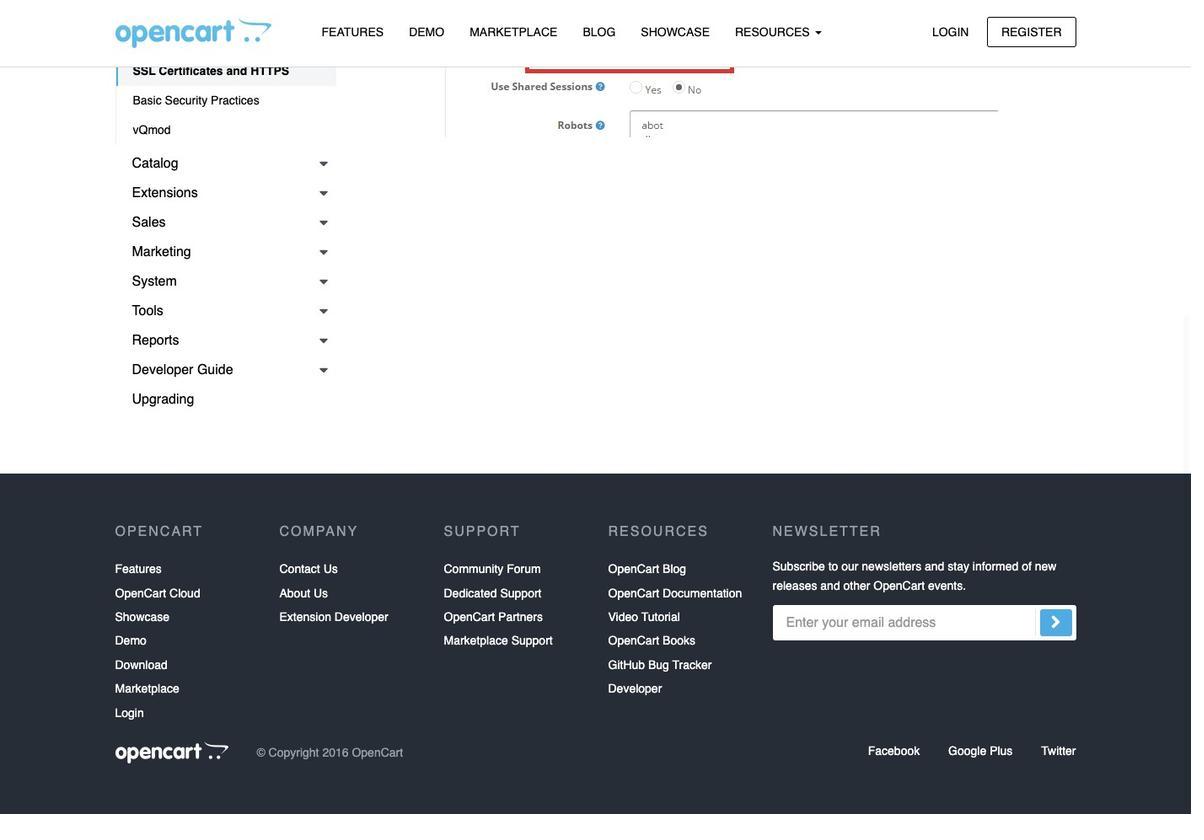 Task type: vqa. For each thing, say whether or not it's contained in the screenshot.
the Languages
no



Task type: locate. For each thing, give the bounding box(es) containing it.
login link left register link
[[918, 16, 984, 47]]

0 horizontal spatial login link
[[115, 701, 144, 725]]

reports link
[[115, 326, 337, 356]]

1 vertical spatial demo
[[115, 635, 147, 648]]

features for demo
[[322, 25, 384, 39]]

twitter
[[1042, 745, 1077, 758]]

0 vertical spatial resources
[[735, 25, 814, 39]]

login for the bottommost login link
[[115, 706, 144, 720]]

0 horizontal spatial features
[[115, 563, 162, 576]]

and up practices
[[226, 64, 247, 78]]

us right about
[[314, 587, 328, 600]]

0 vertical spatial demo
[[409, 25, 445, 39]]

opencart
[[174, 5, 225, 19], [115, 525, 203, 540], [609, 563, 660, 576], [874, 579, 925, 593], [115, 587, 166, 600], [609, 587, 660, 600], [444, 611, 495, 624], [609, 635, 660, 648], [352, 746, 403, 760]]

0 vertical spatial developer
[[132, 363, 194, 378]]

support inside 'link'
[[501, 587, 542, 600]]

marketplace inside marketplace support link
[[444, 635, 508, 648]]

2 vertical spatial support
[[512, 635, 553, 648]]

catalog link
[[115, 149, 337, 179]]

1 vertical spatial support
[[501, 587, 542, 600]]

opencart down dedicated
[[444, 611, 495, 624]]

opencart for opencart documentation
[[609, 587, 660, 600]]

1 vertical spatial and
[[925, 560, 945, 574]]

0 horizontal spatial showcase link
[[115, 606, 170, 630]]

moving
[[133, 5, 171, 19]]

0 horizontal spatial developer
[[132, 363, 194, 378]]

vqmod
[[133, 123, 171, 137]]

github
[[609, 659, 645, 672]]

1 horizontal spatial demo
[[409, 25, 445, 39]]

subscribe
[[773, 560, 826, 574]]

demo
[[409, 25, 445, 39], [115, 635, 147, 648]]

new
[[252, 5, 275, 19]]

© copyright 2016 opencart
[[257, 746, 403, 760]]

1 vertical spatial features link
[[115, 558, 162, 582]]

support up community
[[444, 525, 521, 540]]

newsletter
[[773, 525, 882, 540]]

showcase
[[641, 25, 710, 39], [115, 611, 170, 624]]

2016
[[323, 746, 349, 760]]

opencart up video tutorial
[[609, 587, 660, 600]]

catalog
[[132, 156, 179, 171]]

1 vertical spatial developer
[[335, 611, 389, 624]]

1 horizontal spatial login
[[933, 25, 970, 38]]

1 vertical spatial features
[[115, 563, 162, 576]]

opencart right 2016
[[352, 746, 403, 760]]

opencart books link
[[609, 630, 696, 653]]

showcase right the blog link
[[641, 25, 710, 39]]

1 horizontal spatial to
[[829, 560, 839, 574]]

login left "register"
[[933, 25, 970, 38]]

marketplace support link
[[444, 630, 553, 653]]

opencart cloud
[[115, 587, 200, 600]]

subscribe to our newsletters and stay informed of new releases and other opencart events.
[[773, 560, 1057, 593]]

login for topmost login link
[[933, 25, 970, 38]]

opencart up opencart documentation
[[609, 563, 660, 576]]

certificates
[[159, 64, 223, 78]]

0 horizontal spatial and
[[226, 64, 247, 78]]

0 vertical spatial marketplace
[[470, 25, 558, 39]]

practices
[[211, 94, 260, 107]]

basic security practices
[[133, 94, 260, 107]]

developer
[[132, 363, 194, 378], [335, 611, 389, 624], [609, 682, 662, 696]]

opencart image
[[115, 742, 228, 764]]

1 vertical spatial showcase link
[[115, 606, 170, 630]]

1 vertical spatial login
[[115, 706, 144, 720]]

opencart down newsletters
[[874, 579, 925, 593]]

developer right extension
[[335, 611, 389, 624]]

and left other
[[821, 579, 841, 593]]

0 horizontal spatial login
[[115, 706, 144, 720]]

1 horizontal spatial features link
[[309, 18, 397, 47]]

and
[[226, 64, 247, 78], [925, 560, 945, 574], [821, 579, 841, 593]]

0 vertical spatial marketplace link
[[457, 18, 571, 47]]

1 vertical spatial blog
[[663, 563, 687, 576]]

opencart for opencart partners
[[444, 611, 495, 624]]

marketplace
[[470, 25, 558, 39], [444, 635, 508, 648], [115, 682, 179, 696]]

extension developer link
[[280, 606, 389, 630]]

contact us
[[280, 563, 338, 576]]

2 vertical spatial developer
[[609, 682, 662, 696]]

1 horizontal spatial demo link
[[397, 18, 457, 47]]

0 horizontal spatial marketplace link
[[115, 677, 179, 701]]

marketing
[[132, 245, 191, 260]]

and up events.
[[925, 560, 945, 574]]

1 vertical spatial login link
[[115, 701, 144, 725]]

0 horizontal spatial features link
[[115, 558, 162, 582]]

1 vertical spatial marketplace
[[444, 635, 508, 648]]

download link
[[115, 653, 168, 677]]

guide
[[197, 363, 233, 378]]

developer for developer guide
[[132, 363, 194, 378]]

opencart up github
[[609, 635, 660, 648]]

opencart for opencart cloud
[[115, 587, 166, 600]]

https
[[251, 64, 289, 78]]

0 horizontal spatial blog
[[583, 25, 616, 39]]

login link down download link
[[115, 701, 144, 725]]

2 vertical spatial marketplace
[[115, 682, 179, 696]]

new
[[1036, 560, 1057, 574]]

blog
[[583, 25, 616, 39], [663, 563, 687, 576]]

contact
[[280, 563, 320, 576]]

community
[[444, 563, 504, 576]]

1 horizontal spatial features
[[322, 25, 384, 39]]

resources
[[735, 25, 814, 39], [609, 525, 709, 540]]

1 horizontal spatial showcase link
[[629, 18, 723, 47]]

0 vertical spatial features
[[322, 25, 384, 39]]

video tutorial link
[[609, 606, 681, 630]]

developer up upgrading
[[132, 363, 194, 378]]

forum
[[507, 563, 541, 576]]

community forum
[[444, 563, 541, 576]]

upgrading link
[[115, 385, 337, 415]]

2 horizontal spatial and
[[925, 560, 945, 574]]

1 horizontal spatial showcase
[[641, 25, 710, 39]]

tracker
[[673, 659, 712, 672]]

to left our
[[829, 560, 839, 574]]

0 vertical spatial demo link
[[397, 18, 457, 47]]

1 horizontal spatial login link
[[918, 16, 984, 47]]

community forum link
[[444, 558, 541, 582]]

system link
[[115, 267, 337, 297]]

1 horizontal spatial developer
[[335, 611, 389, 624]]

0 horizontal spatial to
[[229, 5, 239, 19]]

features for opencart cloud
[[115, 563, 162, 576]]

0 vertical spatial to
[[229, 5, 239, 19]]

developer guide
[[132, 363, 233, 378]]

0 vertical spatial login link
[[918, 16, 984, 47]]

us right contact
[[324, 563, 338, 576]]

0 vertical spatial and
[[226, 64, 247, 78]]

plus
[[990, 745, 1013, 758]]

to inside subscribe to our newsletters and stay informed of new releases and other opencart events.
[[829, 560, 839, 574]]

support up partners
[[501, 587, 542, 600]]

0 vertical spatial showcase
[[641, 25, 710, 39]]

Enter your email address text field
[[773, 606, 1077, 641]]

login
[[933, 25, 970, 38], [115, 706, 144, 720]]

demo link
[[397, 18, 457, 47], [115, 630, 147, 653]]

to
[[229, 5, 239, 19], [829, 560, 839, 574]]

features link for demo
[[309, 18, 397, 47]]

marketplace support
[[444, 635, 553, 648]]

1 vertical spatial to
[[829, 560, 839, 574]]

1 vertical spatial us
[[314, 587, 328, 600]]

vqmod link
[[116, 116, 337, 145]]

support down partners
[[512, 635, 553, 648]]

1 horizontal spatial and
[[821, 579, 841, 593]]

0 vertical spatial login
[[933, 25, 970, 38]]

us
[[324, 563, 338, 576], [314, 587, 328, 600]]

0 horizontal spatial demo link
[[115, 630, 147, 653]]

0 vertical spatial features link
[[309, 18, 397, 47]]

1 horizontal spatial resources
[[735, 25, 814, 39]]

showcase down opencart cloud link
[[115, 611, 170, 624]]

developer link
[[609, 677, 662, 701]]

moving opencart to a new server link
[[116, 0, 337, 27]]

developer down github
[[609, 682, 662, 696]]

0 vertical spatial us
[[324, 563, 338, 576]]

features link
[[309, 18, 397, 47], [115, 558, 162, 582]]

opencart left the cloud at the bottom left of page
[[115, 587, 166, 600]]

opencart up "opencart cloud"
[[115, 525, 203, 540]]

0 horizontal spatial resources
[[609, 525, 709, 540]]

1 horizontal spatial blog
[[663, 563, 687, 576]]

showcase link
[[629, 18, 723, 47], [115, 606, 170, 630]]

us for contact us
[[324, 563, 338, 576]]

opencart for opencart books
[[609, 635, 660, 648]]

marketplace link
[[457, 18, 571, 47], [115, 677, 179, 701]]

reports
[[132, 333, 179, 348]]

©
[[257, 746, 265, 760]]

copyright
[[269, 746, 319, 760]]

opencart blog
[[609, 563, 687, 576]]

register link
[[988, 16, 1077, 47]]

login down download link
[[115, 706, 144, 720]]

0 vertical spatial support
[[444, 525, 521, 540]]

keywords
[[161, 35, 213, 48]]

marketplace inside the marketplace link
[[470, 25, 558, 39]]

1 vertical spatial showcase
[[115, 611, 170, 624]]

to left a on the top left of page
[[229, 5, 239, 19]]

features
[[322, 25, 384, 39], [115, 563, 162, 576]]

google plus
[[949, 745, 1013, 758]]

video tutorial
[[609, 611, 681, 624]]

2 horizontal spatial developer
[[609, 682, 662, 696]]



Task type: describe. For each thing, give the bounding box(es) containing it.
basic security practices link
[[116, 86, 337, 116]]

dedicated support link
[[444, 582, 542, 606]]

opencart inside subscribe to our newsletters and stay informed of new releases and other opencart events.
[[874, 579, 925, 593]]

1 vertical spatial marketplace link
[[115, 677, 179, 701]]

sales link
[[115, 208, 337, 238]]

marketplace for marketplace support
[[444, 635, 508, 648]]

register
[[1002, 25, 1062, 38]]

bug
[[649, 659, 670, 672]]

system
[[132, 274, 177, 289]]

books
[[663, 635, 696, 648]]

resources link
[[723, 18, 835, 47]]

partners
[[499, 611, 543, 624]]

extension developer
[[280, 611, 389, 624]]

1 vertical spatial resources
[[609, 525, 709, 540]]

seo keywords
[[133, 35, 213, 48]]

company
[[280, 525, 359, 540]]

stay
[[948, 560, 970, 574]]

opencart for opencart
[[115, 525, 203, 540]]

0 vertical spatial showcase link
[[629, 18, 723, 47]]

ssl certificates and https link
[[116, 57, 337, 86]]

0 horizontal spatial demo
[[115, 635, 147, 648]]

download
[[115, 659, 168, 672]]

0 vertical spatial blog
[[583, 25, 616, 39]]

tools
[[132, 304, 164, 319]]

cloud
[[170, 587, 200, 600]]

releases
[[773, 579, 818, 593]]

support for marketplace
[[512, 635, 553, 648]]

extensions
[[132, 186, 198, 201]]

extension
[[280, 611, 331, 624]]

about
[[280, 587, 310, 600]]

github bug tracker
[[609, 659, 712, 672]]

angle right image
[[1051, 613, 1061, 633]]

marketing link
[[115, 238, 337, 267]]

opencart - open source shopping cart solution image
[[115, 18, 271, 48]]

tools link
[[115, 297, 337, 326]]

facebook
[[869, 745, 920, 758]]

sales
[[132, 215, 166, 230]]

opencart for opencart blog
[[609, 563, 660, 576]]

dedicated support
[[444, 587, 542, 600]]

us for about us
[[314, 587, 328, 600]]

opencart partners link
[[444, 606, 543, 630]]

upgrading
[[132, 392, 194, 407]]

support for dedicated
[[501, 587, 542, 600]]

opencart cloud link
[[115, 582, 200, 606]]

opencart up keywords
[[174, 5, 225, 19]]

a
[[242, 5, 248, 19]]

ssl
[[133, 64, 156, 78]]

seo keywords link
[[116, 27, 337, 57]]

security
[[165, 94, 208, 107]]

google
[[949, 745, 987, 758]]

tutorial
[[642, 611, 681, 624]]

marketplace for the marketplace link to the bottom
[[115, 682, 179, 696]]

events.
[[929, 579, 967, 593]]

documentation
[[663, 587, 742, 600]]

video
[[609, 611, 639, 624]]

facebook link
[[869, 745, 920, 758]]

developer guide link
[[115, 356, 337, 385]]

opencart books
[[609, 635, 696, 648]]

twitter link
[[1042, 745, 1077, 758]]

developer for developer link on the bottom right of page
[[609, 682, 662, 696]]

seo
[[133, 35, 158, 48]]

ssl certificates and https
[[133, 64, 289, 78]]

contact us link
[[280, 558, 338, 582]]

opencart blog link
[[609, 558, 687, 582]]

about us
[[280, 587, 328, 600]]

opencart documentation
[[609, 587, 742, 600]]

0 horizontal spatial showcase
[[115, 611, 170, 624]]

marketplace for the marketplace link to the right
[[470, 25, 558, 39]]

server
[[279, 5, 313, 19]]

use ssl image
[[439, 0, 1000, 138]]

moving opencart to a new server
[[133, 5, 313, 19]]

of
[[1022, 560, 1032, 574]]

basic
[[133, 94, 162, 107]]

newsletters
[[862, 560, 922, 574]]

other
[[844, 579, 871, 593]]

1 vertical spatial demo link
[[115, 630, 147, 653]]

our
[[842, 560, 859, 574]]

informed
[[973, 560, 1019, 574]]

opencart documentation link
[[609, 582, 742, 606]]

about us link
[[280, 582, 328, 606]]

blog link
[[571, 18, 629, 47]]

1 horizontal spatial marketplace link
[[457, 18, 571, 47]]

2 vertical spatial and
[[821, 579, 841, 593]]

features link for opencart cloud
[[115, 558, 162, 582]]

google plus link
[[949, 745, 1013, 758]]

dedicated
[[444, 587, 497, 600]]



